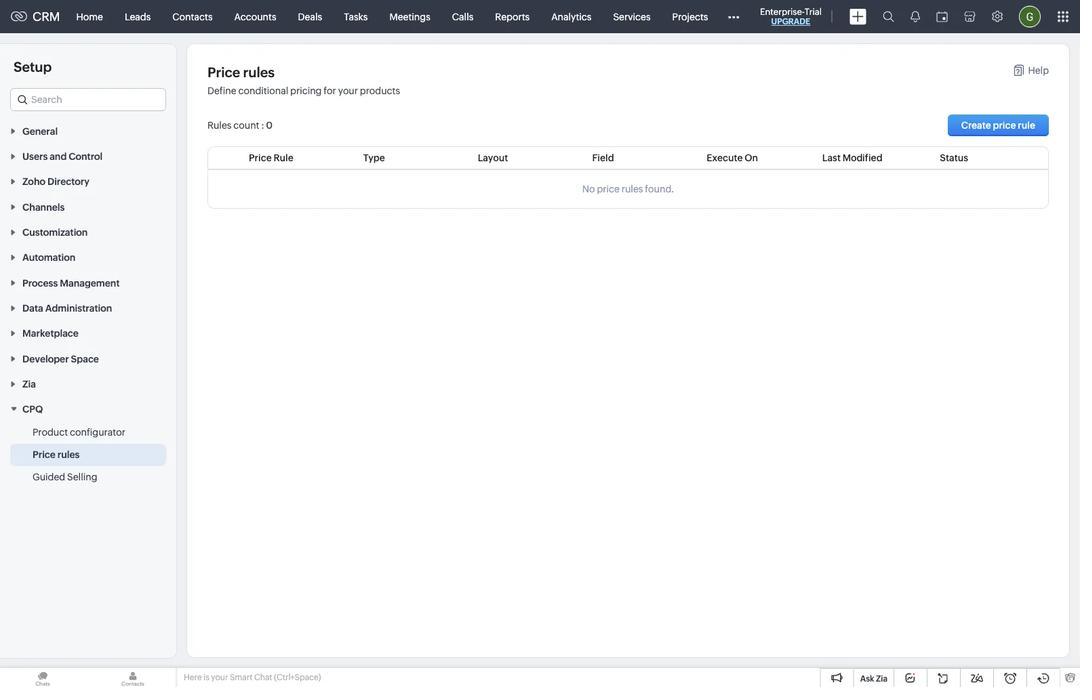 Task type: describe. For each thing, give the bounding box(es) containing it.
on
[[745, 153, 758, 163]]

marketplace button
[[0, 321, 176, 346]]

and
[[50, 151, 67, 162]]

here
[[184, 673, 202, 683]]

general button
[[0, 118, 176, 143]]

price for price rules define conditional pricing for your products
[[208, 64, 240, 80]]

search image
[[883, 11, 894, 22]]

type
[[363, 153, 385, 163]]

zoho directory button
[[0, 169, 176, 194]]

status
[[940, 153, 968, 163]]

count
[[233, 120, 259, 131]]

services link
[[603, 0, 662, 33]]

create price rule button
[[948, 115, 1049, 136]]

no price rules found.
[[582, 184, 674, 195]]

administration
[[45, 303, 112, 314]]

for
[[324, 85, 336, 96]]

(ctrl+space)
[[274, 673, 321, 683]]

channels button
[[0, 194, 176, 219]]

projects
[[672, 11, 708, 22]]

help
[[1028, 65, 1049, 76]]

price for price rule
[[249, 153, 272, 163]]

guided selling link
[[33, 471, 97, 484]]

ask
[[860, 674, 874, 684]]

1 vertical spatial your
[[211, 673, 228, 683]]

cpq button
[[0, 397, 176, 422]]

1 vertical spatial rule
[[274, 153, 294, 163]]

modified
[[843, 153, 883, 163]]

data administration button
[[0, 295, 176, 321]]

users
[[22, 151, 48, 162]]

:
[[261, 120, 264, 131]]

crm
[[33, 10, 60, 24]]

analytics link
[[541, 0, 603, 33]]

price rule
[[249, 153, 294, 163]]

automation button
[[0, 245, 176, 270]]

guided
[[33, 472, 65, 483]]

customization button
[[0, 219, 176, 245]]

create menu element
[[842, 0, 875, 33]]

Search text field
[[11, 89, 165, 111]]

layout
[[478, 153, 508, 163]]

space
[[71, 354, 99, 364]]

data administration
[[22, 303, 112, 314]]

calls link
[[441, 0, 484, 33]]

rule inside button
[[1018, 120, 1036, 131]]

selling
[[67, 472, 97, 483]]

deals link
[[287, 0, 333, 33]]

setup
[[14, 59, 52, 75]]

accounts
[[234, 11, 276, 22]]

price rules
[[33, 450, 80, 460]]

price for create
[[993, 120, 1016, 131]]

management
[[60, 278, 120, 288]]

price rules link
[[33, 448, 80, 462]]

Other Modules field
[[719, 6, 748, 27]]

signals element
[[903, 0, 928, 33]]

zoho
[[22, 176, 45, 187]]

developer space button
[[0, 346, 176, 371]]

2 horizontal spatial rules
[[622, 184, 643, 195]]

zoho directory
[[22, 176, 90, 187]]

users and control button
[[0, 143, 176, 169]]

home
[[76, 11, 103, 22]]

meetings
[[390, 11, 430, 22]]

1 horizontal spatial zia
[[876, 674, 888, 684]]

rules count : 0
[[208, 120, 273, 131]]

users and control
[[22, 151, 103, 162]]

last modified
[[822, 153, 883, 163]]

contacts link
[[162, 0, 223, 33]]

signals image
[[911, 11, 920, 22]]

leads link
[[114, 0, 162, 33]]

calendar image
[[937, 11, 948, 22]]

price for no
[[597, 184, 620, 195]]

chat
[[254, 673, 272, 683]]

reports link
[[484, 0, 541, 33]]

meetings link
[[379, 0, 441, 33]]

customization
[[22, 227, 88, 238]]

developer
[[22, 354, 69, 364]]

pricing
[[290, 85, 322, 96]]



Task type: locate. For each thing, give the bounding box(es) containing it.
1 horizontal spatial your
[[338, 85, 358, 96]]

price
[[993, 120, 1016, 131], [597, 184, 620, 195]]

channels
[[22, 202, 65, 212]]

price inside price rules define conditional pricing for your products
[[208, 64, 240, 80]]

1 horizontal spatial price
[[993, 120, 1016, 131]]

1 vertical spatial price
[[597, 184, 620, 195]]

0 horizontal spatial price
[[33, 450, 56, 460]]

price down :
[[249, 153, 272, 163]]

profile element
[[1011, 0, 1049, 33]]

trial
[[805, 6, 822, 17]]

rules for price rules define conditional pricing for your products
[[243, 64, 275, 80]]

product
[[33, 427, 68, 438]]

rules inside price rules define conditional pricing for your products
[[243, 64, 275, 80]]

cpq region
[[0, 422, 176, 489]]

None field
[[10, 88, 166, 111]]

zia inside zia dropdown button
[[22, 379, 36, 390]]

leads
[[125, 11, 151, 22]]

your
[[338, 85, 358, 96], [211, 673, 228, 683]]

ask zia
[[860, 674, 888, 684]]

control
[[69, 151, 103, 162]]

zia button
[[0, 371, 176, 397]]

zia up cpq
[[22, 379, 36, 390]]

products
[[360, 85, 400, 96]]

execute
[[707, 153, 743, 163]]

2 vertical spatial price
[[33, 450, 56, 460]]

0 vertical spatial rule
[[1018, 120, 1036, 131]]

rule
[[1018, 120, 1036, 131], [274, 153, 294, 163]]

process management button
[[0, 270, 176, 295]]

data
[[22, 303, 43, 314]]

directory
[[47, 176, 90, 187]]

price
[[208, 64, 240, 80], [249, 153, 272, 163], [33, 450, 56, 460]]

marketplace
[[22, 328, 79, 339]]

calls
[[452, 11, 474, 22]]

0 horizontal spatial rules
[[57, 450, 80, 460]]

price rules define conditional pricing for your products
[[208, 64, 400, 96]]

projects link
[[662, 0, 719, 33]]

found.
[[645, 184, 674, 195]]

rules up conditional
[[243, 64, 275, 80]]

0 vertical spatial zia
[[22, 379, 36, 390]]

analytics
[[551, 11, 592, 22]]

here is your smart chat (ctrl+space)
[[184, 673, 321, 683]]

configurator
[[70, 427, 125, 438]]

1 vertical spatial zia
[[876, 674, 888, 684]]

no
[[582, 184, 595, 195]]

price right no
[[597, 184, 620, 195]]

profile image
[[1019, 6, 1041, 27]]

last
[[822, 153, 841, 163]]

cpq
[[22, 404, 43, 415]]

1 horizontal spatial price
[[208, 64, 240, 80]]

smart
[[230, 673, 253, 683]]

product configurator
[[33, 427, 125, 438]]

zia right ask
[[876, 674, 888, 684]]

0 horizontal spatial rule
[[274, 153, 294, 163]]

execute on
[[707, 153, 758, 163]]

price up guided
[[33, 450, 56, 460]]

enterprise-
[[760, 6, 805, 17]]

is
[[204, 673, 209, 683]]

create menu image
[[850, 8, 867, 25]]

0 vertical spatial your
[[338, 85, 358, 96]]

price inside button
[[993, 120, 1016, 131]]

1 horizontal spatial rule
[[1018, 120, 1036, 131]]

rules up guided selling link
[[57, 450, 80, 460]]

automation
[[22, 252, 76, 263]]

0 horizontal spatial price
[[597, 184, 620, 195]]

price for price rules
[[33, 450, 56, 460]]

0 horizontal spatial your
[[211, 673, 228, 683]]

rules inside "link"
[[57, 450, 80, 460]]

developer space
[[22, 354, 99, 364]]

0
[[266, 120, 273, 131]]

1 horizontal spatial rules
[[243, 64, 275, 80]]

field
[[592, 153, 614, 163]]

define
[[208, 85, 236, 96]]

create price rule
[[961, 120, 1036, 131]]

1 vertical spatial price
[[249, 153, 272, 163]]

price up define
[[208, 64, 240, 80]]

contacts
[[172, 11, 213, 22]]

your inside price rules define conditional pricing for your products
[[338, 85, 358, 96]]

deals
[[298, 11, 322, 22]]

create
[[961, 120, 991, 131]]

rules
[[208, 120, 232, 131]]

accounts link
[[223, 0, 287, 33]]

zia
[[22, 379, 36, 390], [876, 674, 888, 684]]

home link
[[65, 0, 114, 33]]

reports
[[495, 11, 530, 22]]

upgrade
[[771, 17, 811, 26]]

0 horizontal spatial zia
[[22, 379, 36, 390]]

tasks
[[344, 11, 368, 22]]

price right create
[[993, 120, 1016, 131]]

0 vertical spatial price
[[993, 120, 1016, 131]]

search element
[[875, 0, 903, 33]]

product configurator link
[[33, 426, 125, 439]]

tasks link
[[333, 0, 379, 33]]

1 vertical spatial rules
[[622, 184, 643, 195]]

process management
[[22, 278, 120, 288]]

rules left found.
[[622, 184, 643, 195]]

process
[[22, 278, 58, 288]]

contacts image
[[90, 669, 176, 688]]

2 vertical spatial rules
[[57, 450, 80, 460]]

0 vertical spatial rules
[[243, 64, 275, 80]]

2 horizontal spatial price
[[249, 153, 272, 163]]

0 vertical spatial price
[[208, 64, 240, 80]]

rules
[[243, 64, 275, 80], [622, 184, 643, 195], [57, 450, 80, 460]]

general
[[22, 126, 58, 137]]

guided selling
[[33, 472, 97, 483]]

your right 'is'
[[211, 673, 228, 683]]

price inside price rules "link"
[[33, 450, 56, 460]]

crm link
[[11, 10, 60, 24]]

rules for price rules
[[57, 450, 80, 460]]

your right "for"
[[338, 85, 358, 96]]

chats image
[[0, 669, 85, 688]]

enterprise-trial upgrade
[[760, 6, 822, 26]]



Task type: vqa. For each thing, say whether or not it's contained in the screenshot.
Highest corresponding to Not Started
no



